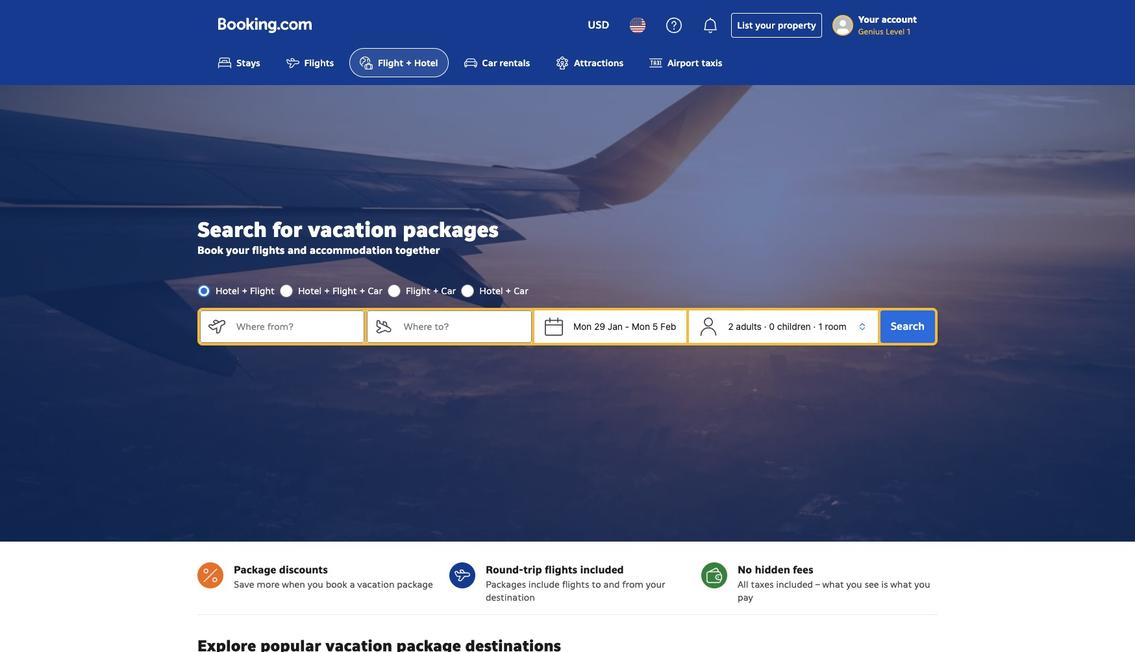 Task type: describe. For each thing, give the bounding box(es) containing it.
airport taxis link
[[639, 48, 733, 78]]

round-
[[486, 563, 523, 577]]

discounts
[[279, 563, 328, 577]]

rentals
[[500, 57, 530, 69]]

airport
[[668, 57, 699, 69]]

flight + hotel
[[378, 57, 438, 69]]

vacation inside package discounts save more when you book a vacation package
[[357, 579, 395, 590]]

flight + car
[[406, 285, 456, 297]]

book
[[326, 579, 347, 590]]

hotel + flight + car
[[298, 285, 383, 297]]

search button
[[880, 310, 935, 343]]

pay
[[738, 592, 753, 603]]

2 you from the left
[[847, 579, 862, 590]]

2
[[728, 321, 734, 332]]

0
[[769, 321, 775, 332]]

1 inside your account genius level 1
[[907, 27, 911, 36]]

destination
[[486, 592, 535, 603]]

accommodation
[[310, 243, 393, 257]]

include
[[528, 579, 560, 590]]

hotel + car
[[479, 285, 529, 297]]

1 vertical spatial flights
[[545, 563, 577, 577]]

children
[[777, 321, 811, 332]]

level
[[886, 27, 905, 36]]

hidden
[[755, 563, 790, 577]]

more
[[257, 579, 280, 590]]

+ for hotel + flight + car
[[324, 285, 330, 297]]

is
[[881, 579, 888, 590]]

hotel for hotel + flight
[[216, 285, 239, 297]]

to
[[592, 579, 601, 590]]

hotel for hotel + flight + car
[[298, 285, 322, 297]]

package
[[234, 563, 276, 577]]

flights for trip
[[562, 579, 589, 590]]

search for search for vacation packages book your flights and accommodation together
[[197, 216, 267, 243]]

booking.com online hotel reservations image
[[218, 18, 312, 33]]

list
[[737, 19, 753, 31]]

adults
[[736, 321, 762, 332]]

–
[[816, 579, 820, 590]]

hotel for hotel + car
[[479, 285, 503, 297]]

car inside car rentals "link"
[[482, 57, 497, 69]]

taxis
[[702, 57, 722, 69]]

no
[[738, 563, 752, 577]]

hotel + flight
[[216, 285, 275, 297]]

for
[[273, 216, 302, 243]]

and inside search for vacation packages book your flights and accommodation together
[[287, 243, 307, 257]]

account
[[882, 14, 917, 25]]

airport taxis
[[668, 57, 722, 69]]

flights link
[[276, 48, 344, 78]]

+ for flight + car
[[433, 285, 439, 297]]

car rentals
[[482, 57, 530, 69]]

attractions link
[[546, 48, 634, 78]]

stays
[[236, 57, 260, 69]]

genius
[[858, 27, 884, 36]]

included inside round-trip flights included packages include flights to and from your destination
[[580, 563, 624, 577]]

included inside no hidden fees all taxes included – what you see is what you pay
[[776, 579, 813, 590]]

+ for hotel + flight
[[242, 285, 248, 297]]

when
[[282, 579, 305, 590]]

29
[[594, 321, 605, 332]]

your
[[858, 14, 879, 25]]

search for search
[[891, 319, 925, 333]]

usd button
[[580, 10, 617, 41]]

your account genius level 1
[[858, 14, 917, 36]]

package discounts save more when you book a vacation package
[[234, 563, 433, 590]]

attractions
[[574, 57, 623, 69]]

save
[[234, 579, 254, 590]]



Task type: locate. For each thing, give the bounding box(es) containing it.
1 horizontal spatial your
[[646, 579, 665, 590]]

2 mon from the left
[[632, 321, 650, 332]]

trip
[[523, 563, 542, 577]]

+ for hotel + car
[[506, 285, 511, 297]]

1 you from the left
[[308, 579, 323, 590]]

1
[[907, 27, 911, 36], [818, 321, 823, 332]]

mon left 29 in the right of the page
[[573, 321, 592, 332]]

·
[[764, 321, 767, 332], [813, 321, 816, 332]]

3 you from the left
[[915, 579, 930, 590]]

mon 29 jan - mon 5 feb
[[573, 321, 676, 332]]

your inside round-trip flights included packages include flights to and from your destination
[[646, 579, 665, 590]]

flights up include
[[545, 563, 577, 577]]

1 vertical spatial included
[[776, 579, 813, 590]]

your right list
[[755, 19, 775, 31]]

and inside round-trip flights included packages include flights to and from your destination
[[604, 579, 620, 590]]

you left the see on the right bottom of the page
[[847, 579, 862, 590]]

0 horizontal spatial your
[[226, 243, 249, 257]]

feb
[[661, 321, 676, 332]]

vacation inside search for vacation packages book your flights and accommodation together
[[308, 216, 397, 243]]

your right book
[[226, 243, 249, 257]]

flights inside search for vacation packages book your flights and accommodation together
[[252, 243, 285, 257]]

Where to? field
[[393, 310, 532, 343]]

your right from
[[646, 579, 665, 590]]

0 horizontal spatial ·
[[764, 321, 767, 332]]

1 horizontal spatial mon
[[632, 321, 650, 332]]

flight
[[378, 57, 403, 69], [250, 285, 275, 297], [332, 285, 357, 297], [406, 285, 431, 297]]

from
[[622, 579, 644, 590]]

1 vertical spatial and
[[604, 579, 620, 590]]

· right children
[[813, 321, 816, 332]]

flights
[[304, 57, 334, 69]]

1 horizontal spatial ·
[[813, 321, 816, 332]]

search
[[197, 216, 267, 243], [891, 319, 925, 333]]

· left 0
[[764, 321, 767, 332]]

0 vertical spatial 1
[[907, 27, 911, 36]]

hotel
[[414, 57, 438, 69], [216, 285, 239, 297], [298, 285, 322, 297], [479, 285, 503, 297]]

1 left room
[[818, 321, 823, 332]]

packages
[[486, 579, 526, 590]]

package
[[397, 579, 433, 590]]

search inside search for vacation packages book your flights and accommodation together
[[197, 216, 267, 243]]

search for vacation packages book your flights and accommodation together
[[197, 216, 499, 257]]

1 horizontal spatial and
[[604, 579, 620, 590]]

property
[[778, 19, 816, 31]]

list your property
[[737, 19, 816, 31]]

included down fees
[[776, 579, 813, 590]]

0 horizontal spatial mon
[[573, 321, 592, 332]]

0 horizontal spatial what
[[823, 579, 844, 590]]

you
[[308, 579, 323, 590], [847, 579, 862, 590], [915, 579, 930, 590]]

flights
[[252, 243, 285, 257], [545, 563, 577, 577], [562, 579, 589, 590]]

what right –
[[823, 579, 844, 590]]

usd
[[588, 18, 609, 32]]

2 horizontal spatial you
[[915, 579, 930, 590]]

5
[[653, 321, 658, 332]]

room
[[825, 321, 847, 332]]

1 horizontal spatial included
[[776, 579, 813, 590]]

book
[[197, 243, 223, 257]]

and right to
[[604, 579, 620, 590]]

0 vertical spatial flights
[[252, 243, 285, 257]]

and down the 'for'
[[287, 243, 307, 257]]

0 horizontal spatial included
[[580, 563, 624, 577]]

1 right level at the right top of the page
[[907, 27, 911, 36]]

you right is
[[915, 579, 930, 590]]

car rentals link
[[454, 48, 540, 78]]

included
[[580, 563, 624, 577], [776, 579, 813, 590]]

vacation up accommodation at the left of page
[[308, 216, 397, 243]]

flight + hotel link
[[349, 48, 449, 78]]

0 horizontal spatial 1
[[818, 321, 823, 332]]

mon
[[573, 321, 592, 332], [632, 321, 650, 332]]

1 vertical spatial 1
[[818, 321, 823, 332]]

a
[[350, 579, 355, 590]]

see
[[865, 579, 879, 590]]

1 what from the left
[[823, 579, 844, 590]]

1 horizontal spatial you
[[847, 579, 862, 590]]

stays link
[[208, 48, 271, 78]]

list your property link
[[731, 13, 822, 38]]

1 horizontal spatial 1
[[907, 27, 911, 36]]

1 vertical spatial vacation
[[357, 579, 395, 590]]

taxes
[[751, 579, 774, 590]]

mon right -
[[632, 321, 650, 332]]

what right is
[[891, 579, 912, 590]]

what
[[823, 579, 844, 590], [891, 579, 912, 590]]

0 vertical spatial search
[[197, 216, 267, 243]]

2 what from the left
[[891, 579, 912, 590]]

1 mon from the left
[[573, 321, 592, 332]]

0 vertical spatial vacation
[[308, 216, 397, 243]]

2 · from the left
[[813, 321, 816, 332]]

vacation right a
[[357, 579, 395, 590]]

+ for flight + hotel
[[406, 57, 412, 69]]

car
[[482, 57, 497, 69], [368, 285, 383, 297], [441, 285, 456, 297], [514, 285, 529, 297]]

2 horizontal spatial your
[[755, 19, 775, 31]]

fees
[[793, 563, 813, 577]]

flights for for
[[252, 243, 285, 257]]

vacation
[[308, 216, 397, 243], [357, 579, 395, 590]]

1 vertical spatial search
[[891, 319, 925, 333]]

-
[[625, 321, 629, 332]]

2 adults · 0 children · 1 room
[[728, 321, 847, 332]]

flights down the 'for'
[[252, 243, 285, 257]]

included up to
[[580, 563, 624, 577]]

0 horizontal spatial and
[[287, 243, 307, 257]]

2 vertical spatial flights
[[562, 579, 589, 590]]

0 horizontal spatial you
[[308, 579, 323, 590]]

1 horizontal spatial what
[[891, 579, 912, 590]]

all
[[738, 579, 748, 590]]

0 vertical spatial included
[[580, 563, 624, 577]]

together
[[395, 243, 440, 257]]

you inside package discounts save more when you book a vacation package
[[308, 579, 323, 590]]

0 vertical spatial your
[[755, 19, 775, 31]]

2 vertical spatial your
[[646, 579, 665, 590]]

flights left to
[[562, 579, 589, 590]]

1 horizontal spatial search
[[891, 319, 925, 333]]

and
[[287, 243, 307, 257], [604, 579, 620, 590]]

no hidden fees all taxes included – what you see is what you pay
[[738, 563, 930, 603]]

+
[[406, 57, 412, 69], [242, 285, 248, 297], [324, 285, 330, 297], [359, 285, 365, 297], [433, 285, 439, 297], [506, 285, 511, 297]]

Where from? field
[[226, 310, 365, 343]]

your inside search for vacation packages book your flights and accommodation together
[[226, 243, 249, 257]]

1 · from the left
[[764, 321, 767, 332]]

0 horizontal spatial search
[[197, 216, 267, 243]]

you down discounts
[[308, 579, 323, 590]]

jan
[[608, 321, 623, 332]]

search inside search button
[[891, 319, 925, 333]]

round-trip flights included packages include flights to and from your destination
[[486, 563, 665, 603]]

0 vertical spatial and
[[287, 243, 307, 257]]

packages
[[403, 216, 499, 243]]

1 vertical spatial your
[[226, 243, 249, 257]]

your
[[755, 19, 775, 31], [226, 243, 249, 257], [646, 579, 665, 590]]



Task type: vqa. For each thing, say whether or not it's contained in the screenshot.


